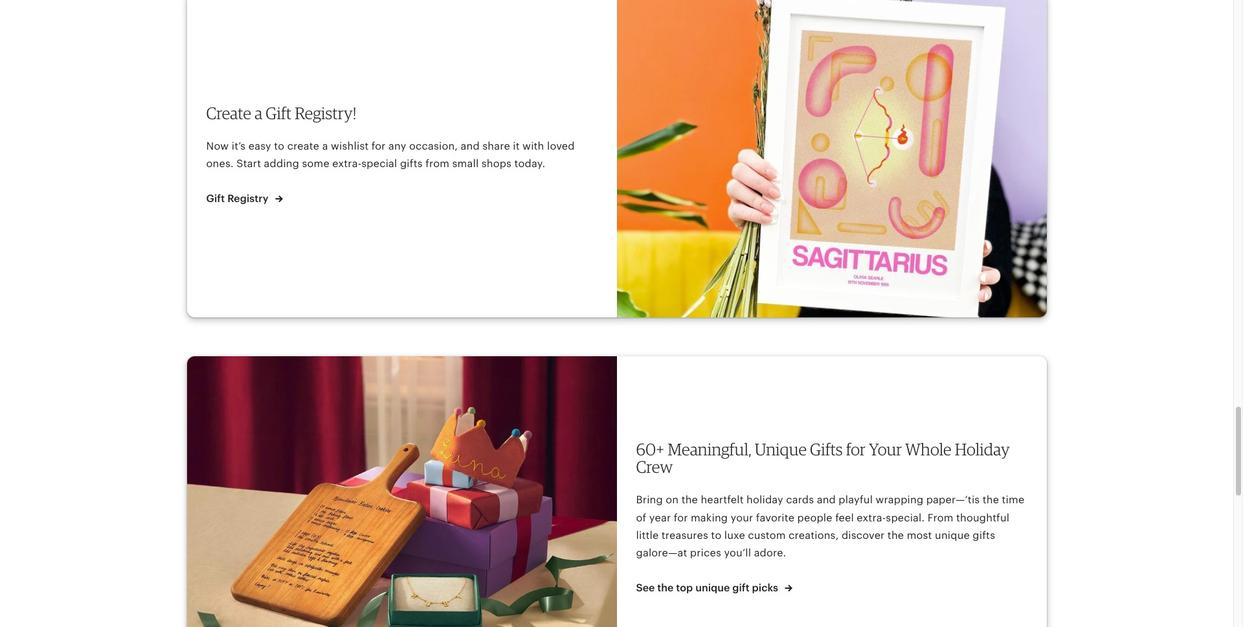 Task type: vqa. For each thing, say whether or not it's contained in the screenshot.
treasures
yes



Task type: describe. For each thing, give the bounding box(es) containing it.
galore—at
[[636, 547, 688, 559]]

it
[[513, 140, 520, 152]]

0 vertical spatial a
[[255, 103, 263, 123]]

gift registry
[[206, 193, 271, 205]]

unique
[[755, 439, 807, 459]]

holiday
[[955, 439, 1010, 459]]

gift registry link
[[206, 192, 283, 206]]

gifts
[[810, 439, 843, 459]]

from
[[426, 157, 450, 170]]

start
[[237, 157, 261, 170]]

1 vertical spatial unique
[[696, 582, 730, 594]]

favorite
[[756, 511, 795, 524]]

special
[[362, 157, 397, 170]]

your
[[731, 511, 754, 524]]

people
[[798, 511, 833, 524]]

year
[[650, 511, 671, 524]]

bring
[[636, 494, 663, 506]]

loved
[[547, 140, 575, 152]]

1 horizontal spatial gift
[[266, 103, 292, 123]]

thoughtful
[[957, 511, 1010, 524]]

unique inside bring on the heartfelt holiday cards and playful wrapping paper—'tis the time of year for making your favorite people feel extra-special. from thoughtful little treasures to luxe custom creations, discover the most unique gifts galore—at prices you'll adore.
[[935, 529, 970, 541]]

paper—'tis
[[927, 494, 980, 506]]

ones.
[[206, 157, 234, 170]]

see the top unique gift picks image
[[187, 356, 617, 627]]

the left top
[[658, 582, 674, 594]]

top
[[676, 582, 693, 594]]

gifts inside now it's easy to create a wishlist for any occasion, and share it with loved ones. start adding some extra-special gifts from small shops today.
[[400, 157, 423, 170]]

create
[[206, 103, 251, 123]]

making
[[691, 511, 728, 524]]

registry
[[227, 193, 269, 205]]

playful
[[839, 494, 873, 506]]

the up thoughtful at bottom right
[[983, 494, 1000, 506]]

crew
[[636, 457, 673, 477]]

bring on the heartfelt holiday cards and playful wrapping paper—'tis the time of year for making your favorite people feel extra-special. from thoughtful little treasures to luxe custom creations, discover the most unique gifts galore—at prices you'll adore.
[[636, 494, 1025, 559]]

wrapping
[[876, 494, 924, 506]]

extra- inside now it's easy to create a wishlist for any occasion, and share it with loved ones. start adding some extra-special gifts from small shops today.
[[332, 157, 362, 170]]

the down special.
[[888, 529, 904, 541]]

easy
[[248, 140, 271, 152]]

meaningful,
[[668, 439, 752, 459]]

for inside 60+ meaningful, unique gifts for your whole holiday crew
[[846, 439, 866, 459]]

to inside bring on the heartfelt holiday cards and playful wrapping paper—'tis the time of year for making your favorite people feel extra-special. from thoughtful little treasures to luxe custom creations, discover the most unique gifts galore—at prices you'll adore.
[[711, 529, 722, 541]]

occasion,
[[409, 140, 458, 152]]

see
[[636, 582, 655, 594]]

on
[[666, 494, 679, 506]]

picks
[[752, 582, 779, 594]]

the right on
[[682, 494, 698, 506]]

creations,
[[789, 529, 839, 541]]



Task type: locate. For each thing, give the bounding box(es) containing it.
extra- inside bring on the heartfelt holiday cards and playful wrapping paper—'tis the time of year for making your favorite people feel extra-special. from thoughtful little treasures to luxe custom creations, discover the most unique gifts galore—at prices you'll adore.
[[857, 511, 886, 524]]

any
[[389, 140, 407, 152]]

gift up "easy"
[[266, 103, 292, 123]]

0 horizontal spatial a
[[255, 103, 263, 123]]

0 horizontal spatial and
[[461, 140, 480, 152]]

0 horizontal spatial to
[[274, 140, 285, 152]]

60+
[[636, 439, 665, 459]]

most
[[907, 529, 933, 541]]

and inside bring on the heartfelt holiday cards and playful wrapping paper—'tis the time of year for making your favorite people feel extra-special. from thoughtful little treasures to luxe custom creations, discover the most unique gifts galore—at prices you'll adore.
[[817, 494, 836, 506]]

your
[[869, 439, 902, 459]]

registry!
[[295, 103, 357, 123]]

1 vertical spatial a
[[322, 140, 328, 152]]

gift
[[266, 103, 292, 123], [206, 193, 225, 205]]

for right gifts
[[846, 439, 866, 459]]

1 vertical spatial for
[[846, 439, 866, 459]]

from
[[928, 511, 954, 524]]

unique
[[935, 529, 970, 541], [696, 582, 730, 594]]

see the top unique gift picks
[[636, 582, 781, 594]]

1 horizontal spatial to
[[711, 529, 722, 541]]

adore.
[[754, 547, 787, 559]]

for up treasures
[[674, 511, 688, 524]]

you'll
[[724, 547, 752, 559]]

create a gift registry!
[[206, 103, 357, 123]]

0 vertical spatial gifts
[[400, 157, 423, 170]]

heartfelt
[[701, 494, 744, 506]]

and up small
[[461, 140, 480, 152]]

1 horizontal spatial extra-
[[857, 511, 886, 524]]

see the top unique gift picks link
[[636, 581, 793, 596]]

today.
[[515, 157, 546, 170]]

gifts down any
[[400, 157, 423, 170]]

1 vertical spatial extra-
[[857, 511, 886, 524]]

extra-
[[332, 157, 362, 170], [857, 511, 886, 524]]

1 horizontal spatial a
[[322, 140, 328, 152]]

prices
[[690, 547, 722, 559]]

60+ meaningful, unique gifts for your whole holiday crew
[[636, 439, 1010, 477]]

now
[[206, 140, 229, 152]]

0 vertical spatial gift
[[266, 103, 292, 123]]

discover
[[842, 529, 885, 541]]

to up adding on the top left of the page
[[274, 140, 285, 152]]

2 vertical spatial for
[[674, 511, 688, 524]]

gift
[[733, 582, 750, 594]]

feel
[[836, 511, 854, 524]]

luxe
[[725, 529, 746, 541]]

0 horizontal spatial gift
[[206, 193, 225, 205]]

gifts down thoughtful at bottom right
[[973, 529, 996, 541]]

for up the 'special'
[[372, 140, 386, 152]]

it's
[[232, 140, 246, 152]]

custom
[[748, 529, 786, 541]]

1 vertical spatial gifts
[[973, 529, 996, 541]]

a right create
[[255, 103, 263, 123]]

1 vertical spatial to
[[711, 529, 722, 541]]

unique right top
[[696, 582, 730, 594]]

extra- down wishlist
[[332, 157, 362, 170]]

the
[[682, 494, 698, 506], [983, 494, 1000, 506], [888, 529, 904, 541], [658, 582, 674, 594]]

time
[[1002, 494, 1025, 506]]

and inside now it's easy to create a wishlist for any occasion, and share it with loved ones. start adding some extra-special gifts from small shops today.
[[461, 140, 480, 152]]

to
[[274, 140, 285, 152], [711, 529, 722, 541]]

gift registry image
[[617, 0, 1047, 317]]

whole
[[906, 439, 952, 459]]

gift left the registry
[[206, 193, 225, 205]]

2 horizontal spatial for
[[846, 439, 866, 459]]

1 horizontal spatial and
[[817, 494, 836, 506]]

little
[[636, 529, 659, 541]]

gifts inside bring on the heartfelt holiday cards and playful wrapping paper—'tis the time of year for making your favorite people feel extra-special. from thoughtful little treasures to luxe custom creations, discover the most unique gifts galore—at prices you'll adore.
[[973, 529, 996, 541]]

a inside now it's easy to create a wishlist for any occasion, and share it with loved ones. start adding some extra-special gifts from small shops today.
[[322, 140, 328, 152]]

small
[[452, 157, 479, 170]]

unique down "from"
[[935, 529, 970, 541]]

to inside now it's easy to create a wishlist for any occasion, and share it with loved ones. start adding some extra-special gifts from small shops today.
[[274, 140, 285, 152]]

1 horizontal spatial unique
[[935, 529, 970, 541]]

for inside now it's easy to create a wishlist for any occasion, and share it with loved ones. start adding some extra-special gifts from small shops today.
[[372, 140, 386, 152]]

a up 'some'
[[322, 140, 328, 152]]

and up people
[[817, 494, 836, 506]]

and
[[461, 140, 480, 152], [817, 494, 836, 506]]

some
[[302, 157, 330, 170]]

adding
[[264, 157, 299, 170]]

gift inside 'link'
[[206, 193, 225, 205]]

0 vertical spatial for
[[372, 140, 386, 152]]

0 vertical spatial extra-
[[332, 157, 362, 170]]

special.
[[886, 511, 925, 524]]

of
[[636, 511, 647, 524]]

shops
[[482, 157, 512, 170]]

0 horizontal spatial for
[[372, 140, 386, 152]]

1 vertical spatial gift
[[206, 193, 225, 205]]

gifts
[[400, 157, 423, 170], [973, 529, 996, 541]]

cards
[[787, 494, 814, 506]]

wishlist
[[331, 140, 369, 152]]

share
[[483, 140, 510, 152]]

0 horizontal spatial extra-
[[332, 157, 362, 170]]

0 horizontal spatial unique
[[696, 582, 730, 594]]

treasures
[[662, 529, 709, 541]]

0 vertical spatial and
[[461, 140, 480, 152]]

extra- up discover
[[857, 511, 886, 524]]

for inside bring on the heartfelt holiday cards and playful wrapping paper—'tis the time of year for making your favorite people feel extra-special. from thoughtful little treasures to luxe custom creations, discover the most unique gifts galore—at prices you'll adore.
[[674, 511, 688, 524]]

1 horizontal spatial gifts
[[973, 529, 996, 541]]

a
[[255, 103, 263, 123], [322, 140, 328, 152]]

holiday
[[747, 494, 784, 506]]

1 vertical spatial and
[[817, 494, 836, 506]]

to left luxe
[[711, 529, 722, 541]]

0 vertical spatial to
[[274, 140, 285, 152]]

with
[[523, 140, 544, 152]]

for
[[372, 140, 386, 152], [846, 439, 866, 459], [674, 511, 688, 524]]

0 vertical spatial unique
[[935, 529, 970, 541]]

create
[[287, 140, 320, 152]]

0 horizontal spatial gifts
[[400, 157, 423, 170]]

now it's easy to create a wishlist for any occasion, and share it with loved ones. start adding some extra-special gifts from small shops today.
[[206, 140, 575, 170]]

1 horizontal spatial for
[[674, 511, 688, 524]]



